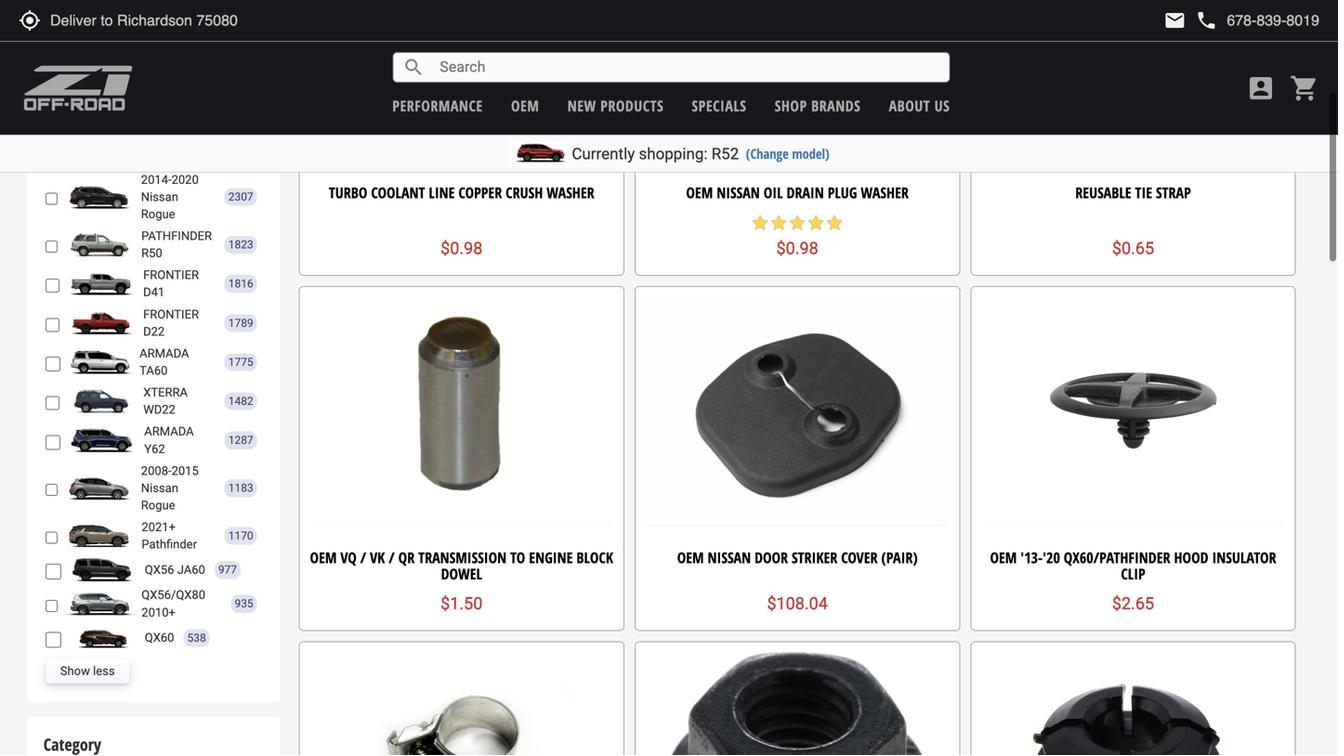 Task type: locate. For each thing, give the bounding box(es) containing it.
about us
[[889, 96, 950, 116]]

new products link
[[568, 96, 664, 116]]

nissan xterra wd22 2000 2001 2002 2003 2004 ka24de vg33e 2.4l 3.3l se xe z1 off-road image
[[64, 390, 139, 414]]

1 rogue from the top
[[141, 207, 175, 221]]

977
[[218, 564, 237, 577]]

rogue up the "2021+"
[[141, 499, 175, 513]]

2014-
[[141, 173, 172, 187]]

$108.04
[[767, 595, 828, 614]]

vq
[[341, 548, 357, 568]]

oem nissan oil drain plug washer
[[686, 183, 909, 203]]

0 vertical spatial frontier
[[143, 8, 199, 22]]

0 vertical spatial rogue
[[141, 207, 175, 221]]

washer for oem nissan oil drain plug washer
[[861, 183, 909, 203]]

oem down currently shopping: r52 (change model)
[[686, 183, 713, 203]]

2 $0.98 from the left
[[777, 239, 819, 259]]

r50
[[141, 246, 162, 260]]

washer right plug
[[861, 183, 909, 203]]

strap
[[1156, 183, 1191, 203]]

armada y62
[[144, 425, 194, 456]]

new products
[[568, 96, 664, 116]]

to
[[510, 548, 526, 568]]

pathfinder up r50
[[141, 229, 212, 243]]

qx56
[[145, 563, 174, 577]]

nissan armada y62 2017 2018 2019 2020 2021 2022 2023 vk56vd 5.6l s sl sv platinum z1 off-road image
[[65, 429, 140, 453]]

oem nissan door striker cover (pair)
[[677, 548, 918, 568]]

armada up ta60
[[140, 347, 189, 361]]

oem left the new
[[511, 96, 540, 116]]

nissan
[[717, 183, 760, 203], [141, 190, 178, 204], [141, 481, 178, 495], [708, 548, 751, 568]]

2 frontier from the top
[[143, 268, 199, 282]]

oem left '13-
[[990, 548, 1017, 568]]

account_box
[[1247, 73, 1276, 103]]

$0.98 down oem nissan oil drain plug washer
[[777, 239, 819, 259]]

oem '13-'20 qx60/pathfinder hood insulator clip
[[990, 548, 1277, 584]]

show
[[60, 665, 90, 679]]

rogue down 2014- on the top left
[[141, 207, 175, 221]]

frontier for d41
[[143, 268, 199, 282]]

3 frontier from the top
[[143, 308, 199, 321]]

2020
[[172, 173, 199, 187]]

None checkbox
[[45, 278, 60, 294], [45, 317, 60, 333], [45, 357, 60, 372], [45, 483, 57, 498], [45, 530, 58, 546], [45, 564, 61, 580], [45, 632, 61, 648], [45, 278, 60, 294], [45, 317, 60, 333], [45, 357, 60, 372], [45, 483, 57, 498], [45, 530, 58, 546], [45, 564, 61, 580], [45, 632, 61, 648]]

0 horizontal spatial washer
[[547, 183, 595, 203]]

r52
[[712, 145, 739, 163]]

pathfinder up the r51
[[141, 105, 212, 119]]

frontier up d41
[[143, 268, 199, 282]]

nissan left door
[[708, 548, 751, 568]]

pathfinder r51
[[141, 105, 212, 136]]

pathfinder
[[142, 538, 197, 552]]

qx60/pathfinder
[[1064, 548, 1171, 568]]

oem left vq
[[310, 548, 337, 568]]

5 star from the left
[[826, 214, 844, 232]]

washer right crush
[[547, 183, 595, 203]]

oem for oem nissan oil drain plug washer
[[686, 183, 713, 203]]

2 vertical spatial frontier
[[143, 308, 199, 321]]

538
[[187, 632, 206, 645]]

0 vertical spatial armada
[[140, 347, 189, 361]]

specials
[[692, 96, 747, 116]]

0 horizontal spatial $0.98
[[441, 239, 483, 259]]

shop brands link
[[775, 96, 861, 116]]

frontier up d40
[[143, 8, 199, 22]]

d22
[[143, 325, 165, 339]]

nissan down 2014- on the top left
[[141, 190, 178, 204]]

nissan armada ta60 2004 2005 2006 2007 2008 2009 2010 2011 2012 2013 2014 2015 vk56de 5.6l s se sl sv le platinum z1 off-road image
[[65, 350, 135, 375]]

washer
[[547, 183, 595, 203], [861, 183, 909, 203]]

2 rogue from the top
[[141, 499, 175, 513]]

1 washer from the left
[[547, 183, 595, 203]]

0 horizontal spatial /
[[360, 548, 366, 568]]

/ left vk
[[360, 548, 366, 568]]

copper
[[459, 183, 502, 203]]

xterra wd22
[[143, 386, 188, 417]]

/ right vk
[[389, 548, 395, 568]]

armada for y62
[[144, 425, 194, 439]]

shopping:
[[639, 145, 708, 163]]

2 pathfinder from the top
[[141, 229, 212, 243]]

4219
[[228, 17, 253, 30]]

pathfinder
[[141, 105, 212, 119], [141, 229, 212, 243]]

1 vertical spatial pathfinder
[[141, 229, 212, 243]]

1 pathfinder from the top
[[141, 105, 212, 119]]

2015
[[172, 464, 199, 478]]

performance
[[393, 96, 483, 116]]

phone
[[1196, 9, 1218, 32]]

frontier up d22
[[143, 308, 199, 321]]

1 frontier from the top
[[143, 8, 199, 22]]

1 vertical spatial rogue
[[141, 499, 175, 513]]

model)
[[792, 145, 830, 163]]

shop brands
[[775, 96, 861, 116]]

star
[[751, 214, 770, 232], [770, 214, 788, 232], [788, 214, 807, 232], [807, 214, 826, 232], [826, 214, 844, 232]]

d41
[[143, 286, 165, 300]]

nissan titan xd h61 2016 2017 2018 2019 2020 cummins diesel z1 off-road image
[[66, 46, 140, 70]]

armada ta60
[[140, 347, 189, 378]]

brands
[[812, 96, 861, 116]]

1 horizontal spatial $0.98
[[777, 239, 819, 259]]

rogue inside 2008-2015 nissan rogue
[[141, 499, 175, 513]]

armada
[[140, 347, 189, 361], [144, 425, 194, 439]]

2021+ pathfinder
[[142, 521, 197, 552]]

2 / from the left
[[389, 548, 395, 568]]

1 / from the left
[[360, 548, 366, 568]]

oem inside oem vq / vk / qr transmission to engine block dowel
[[310, 548, 337, 568]]

$1.50
[[441, 595, 483, 614]]

0 vertical spatial pathfinder
[[141, 105, 212, 119]]

nissan xterra n50 2005 2006 2007 2008 2009 2010 2011 2012 2013 2014 2015 vq40de 4.0l s se x pro-4x offroad z1 off-road image
[[66, 75, 140, 99]]

nissan inside 2014-2020 nissan rogue
[[141, 190, 178, 204]]

qx56/qx80 2010+
[[142, 589, 205, 620]]

armada up y62
[[144, 425, 194, 439]]

1183
[[228, 482, 253, 495]]

/
[[360, 548, 366, 568], [389, 548, 395, 568]]

tie
[[1136, 183, 1153, 203]]

$0.98 down turbo coolant line copper crush washer
[[441, 239, 483, 259]]

nissan frontier d22 1998 1999 2000 2001 2002 2003 2004 ka24de vg33e 2.4l 3.3l sc se xe z1 off-road image
[[64, 311, 139, 335]]

oem inside oem '13-'20 qx60/pathfinder hood insulator clip
[[990, 548, 1017, 568]]

2021+
[[142, 521, 176, 535]]

mail link
[[1164, 9, 1186, 32]]

1 vertical spatial frontier
[[143, 268, 199, 282]]

nissan inside 2008-2015 nissan rogue
[[141, 481, 178, 495]]

rogue inside 2014-2020 nissan rogue
[[141, 207, 175, 221]]

d40
[[143, 25, 165, 39]]

line
[[429, 183, 455, 203]]

qx56/qx80
[[142, 589, 205, 603]]

1 horizontal spatial washer
[[861, 183, 909, 203]]

cover
[[841, 548, 878, 568]]

search
[[403, 56, 425, 79]]

None checkbox
[[45, 18, 60, 34], [45, 52, 61, 68], [45, 81, 61, 96], [45, 191, 57, 207], [45, 239, 58, 255], [45, 396, 60, 411], [45, 435, 61, 451], [45, 598, 58, 614], [45, 18, 60, 34], [45, 52, 61, 68], [45, 81, 61, 96], [45, 191, 57, 207], [45, 239, 58, 255], [45, 396, 60, 411], [45, 435, 61, 451], [45, 598, 58, 614]]

1 vertical spatial armada
[[144, 425, 194, 439]]

products
[[601, 96, 664, 116]]

washer for turbo coolant line copper crush washer
[[547, 183, 595, 203]]

oem left door
[[677, 548, 704, 568]]

nissan down 2008-
[[141, 481, 178, 495]]

pathfinder r50
[[141, 229, 212, 260]]

2 washer from the left
[[861, 183, 909, 203]]

1 horizontal spatial /
[[389, 548, 395, 568]]



Task type: vqa. For each thing, say whether or not it's contained in the screenshot.


Task type: describe. For each thing, give the bounding box(es) containing it.
nissan pathfinder r51 2005 2006 2007 2008 2009 2010 2011 2012 vq40de vk56de 4.0l 5.6l s sl sv se le xe z1 off-road image
[[62, 109, 137, 133]]

shop
[[775, 96, 807, 116]]

$0.98 inside star star star star star $0.98
[[777, 239, 819, 259]]

$2.65
[[1113, 595, 1155, 614]]

qr
[[398, 548, 415, 568]]

oem vq / vk / qr transmission to engine block dowel
[[310, 548, 613, 584]]

nissan pathfinder r53 2021 2022 2023 image
[[63, 524, 137, 549]]

new
[[568, 96, 597, 116]]

show less button
[[45, 660, 130, 684]]

r51
[[141, 122, 162, 136]]

1 $0.98 from the left
[[441, 239, 483, 259]]

$0.65
[[1113, 239, 1155, 259]]

nissan pathfinder r50 1996 1997 1998 1999 2000 2001 2002 2003 2004  z1 off-road image
[[62, 233, 137, 257]]

star star star star star $0.98
[[751, 214, 844, 259]]

infiniti qx56 qx80 z62 2011 2012 2013 2014 2015 2016 2017 2018 2019 2020 2021 2022 2023 vk56vd 5.6l le premium z1 off-road image
[[63, 592, 137, 617]]

(change model) link
[[746, 145, 830, 163]]

account_box link
[[1242, 73, 1281, 103]]

show less
[[60, 665, 115, 679]]

(pair)
[[882, 548, 918, 568]]

y62
[[144, 442, 165, 456]]

nissan frontier d40 2005 2006 2007 2008 2009 2010 2011 2012 2013 2014 2015 2016 2017 2018 2019 2020 2021 vq40de vq38dd qr25de 4.0l 3.8l 2.5l s se sl sv le xe pro-4x offroad z1 off-road image
[[64, 12, 139, 36]]

ta60
[[140, 364, 168, 378]]

frontier for d22
[[143, 308, 199, 321]]

3 star from the left
[[788, 214, 807, 232]]

frontier d41
[[143, 268, 199, 300]]

2008-2015 nissan rogue
[[141, 464, 199, 513]]

my_location
[[19, 9, 41, 32]]

2307
[[228, 191, 253, 204]]

(change
[[746, 145, 789, 163]]

reusable
[[1076, 183, 1132, 203]]

rogue for 2008-2015 nissan rogue
[[141, 499, 175, 513]]

engine
[[529, 548, 573, 568]]

2014-2020 nissan rogue
[[141, 173, 199, 221]]

qx56 ja60
[[145, 563, 205, 577]]

insulator
[[1213, 548, 1277, 568]]

z1 motorsports logo image
[[23, 65, 133, 112]]

nissan frontier d41 2022 2023 vq38dd 3.8l s sv pro-x pro-4x z1 off-road image
[[64, 272, 139, 296]]

1 star from the left
[[751, 214, 770, 232]]

nissan rogue t32 2014 2015 2016 2017 2018 2019 2020 qr25de 2.5l s sl sv z1 off-road image
[[62, 185, 136, 209]]

shopping_cart
[[1290, 73, 1320, 103]]

1170
[[228, 530, 253, 543]]

vk
[[370, 548, 385, 568]]

nissan left oil
[[717, 183, 760, 203]]

oem for 'oem' link
[[511, 96, 540, 116]]

door
[[755, 548, 788, 568]]

Search search field
[[425, 53, 949, 82]]

phone link
[[1196, 9, 1320, 32]]

crush
[[506, 183, 543, 203]]

about us link
[[889, 96, 950, 116]]

pathfinder for r50
[[141, 229, 212, 243]]

less
[[93, 665, 115, 679]]

striker
[[792, 548, 838, 568]]

1482
[[228, 395, 253, 408]]

pathfinder for r51
[[141, 105, 212, 119]]

2010+
[[142, 606, 176, 620]]

drain
[[787, 183, 824, 203]]

ja60
[[177, 563, 205, 577]]

'20
[[1043, 548, 1061, 568]]

oem for oem nissan door striker cover (pair)
[[677, 548, 704, 568]]

specials link
[[692, 96, 747, 116]]

dowel
[[441, 564, 482, 584]]

frontier d22
[[143, 308, 199, 339]]

oil
[[764, 183, 783, 203]]

performance link
[[393, 96, 483, 116]]

clip
[[1121, 564, 1146, 584]]

rogue for 2014-2020 nissan rogue
[[141, 207, 175, 221]]

oem for oem '13-'20 qx60/pathfinder hood insulator clip
[[990, 548, 1017, 568]]

infiniti qx60 l50 2013 2014 2015 2016 2017 2018 2019 2020 vq35de vq35dd 3.5l z1 off-road image
[[66, 626, 140, 651]]

2 star from the left
[[770, 214, 788, 232]]

nissan rogue s35 2008 2009 2010 2011 2012 2013 2014 2015 qr25de 2.5l s sl sv z1 off-road image
[[62, 477, 136, 501]]

hood
[[1175, 548, 1209, 568]]

mail phone
[[1164, 9, 1218, 32]]

oem link
[[511, 96, 540, 116]]

currently
[[572, 145, 635, 163]]

1287
[[228, 434, 253, 447]]

1816
[[228, 278, 253, 291]]

block
[[577, 548, 613, 568]]

4 star from the left
[[807, 214, 826, 232]]

1789
[[228, 317, 253, 330]]

qx60
[[145, 631, 174, 645]]

armada for ta60
[[140, 347, 189, 361]]

plug
[[828, 183, 858, 203]]

reusable tie strap
[[1076, 183, 1191, 203]]

turbo
[[329, 183, 368, 203]]

1775
[[228, 356, 253, 369]]

frontier d40
[[143, 8, 199, 39]]

frontier for d40
[[143, 8, 199, 22]]

oem for oem vq / vk / qr transmission to engine block dowel
[[310, 548, 337, 568]]

mail
[[1164, 9, 1186, 32]]

wd22
[[143, 403, 176, 417]]

935
[[235, 598, 253, 611]]

xterra
[[143, 386, 188, 400]]

'13-
[[1021, 548, 1043, 568]]

transmission
[[418, 548, 507, 568]]

turbo coolant line copper crush washer
[[329, 183, 595, 203]]

about
[[889, 96, 931, 116]]

infiniti qx56 ja60 2004 2005 2006 2007 2008 2009 2010 vk56de 5.6l le z1 off-road image
[[66, 558, 140, 583]]



